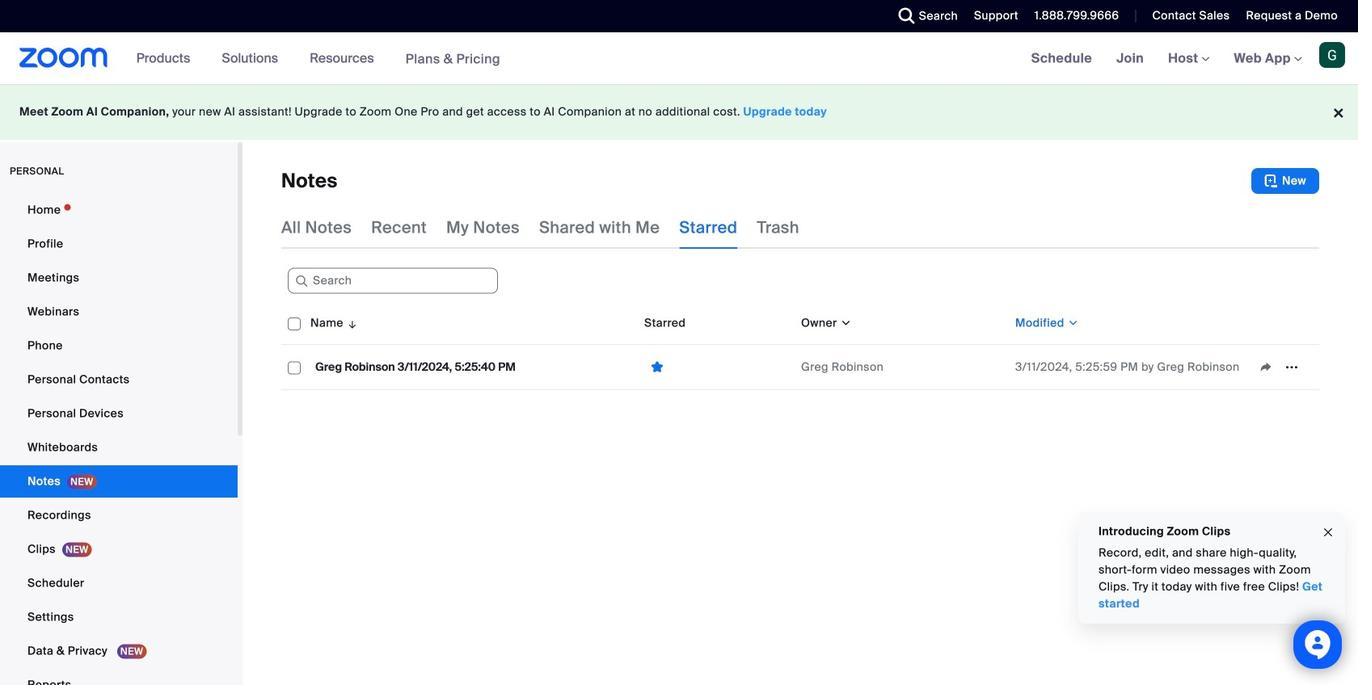 Task type: describe. For each thing, give the bounding box(es) containing it.
meetings navigation
[[1019, 32, 1358, 85]]

zoom logo image
[[19, 48, 108, 68]]

close image
[[1322, 524, 1335, 542]]

Search text field
[[288, 268, 498, 294]]

profile picture image
[[1319, 42, 1345, 68]]

greg robinson 3/11/2024, 5:25:40 pm starred image
[[644, 360, 670, 375]]

personal menu menu
[[0, 194, 238, 685]]



Task type: vqa. For each thing, say whether or not it's contained in the screenshot.
the Search text box
yes



Task type: locate. For each thing, give the bounding box(es) containing it.
application
[[281, 302, 1319, 390]]

footer
[[0, 84, 1358, 140]]

tabs of all notes page tab list
[[281, 207, 799, 249]]

product information navigation
[[124, 32, 512, 85]]

arrow down image
[[343, 314, 358, 333]]

banner
[[0, 32, 1358, 85]]

down image
[[837, 315, 852, 331]]



